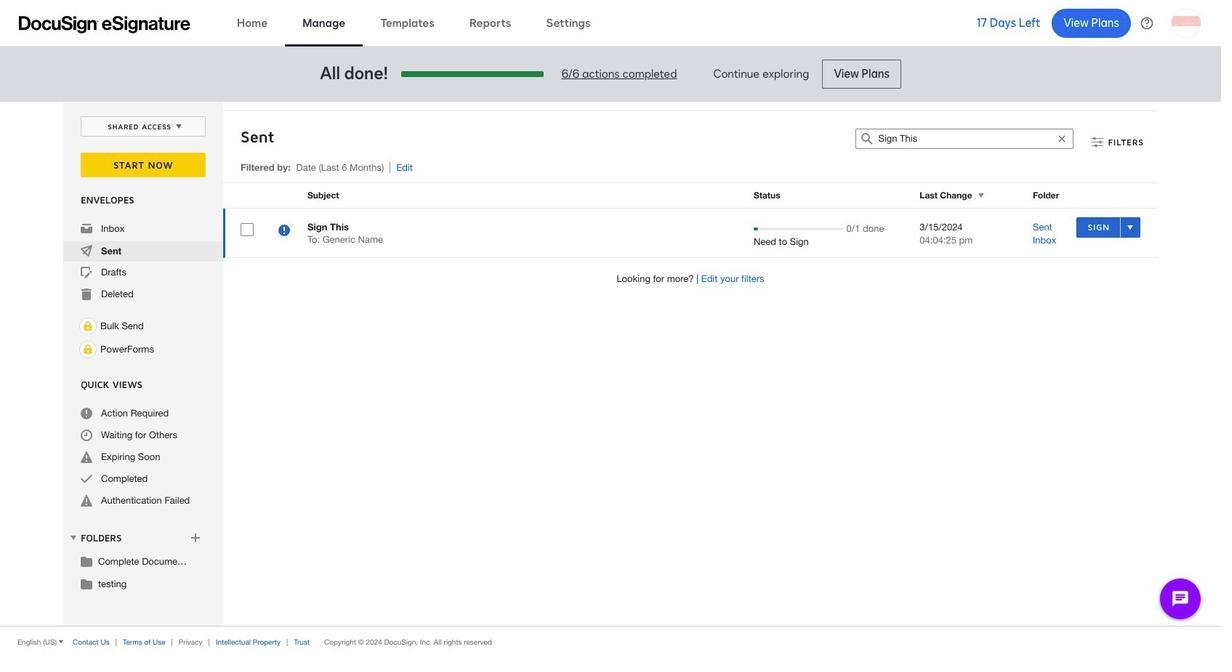 Task type: locate. For each thing, give the bounding box(es) containing it.
secondary navigation region
[[63, 102, 1162, 626]]

alert image
[[81, 452, 92, 463], [81, 495, 92, 507]]

1 vertical spatial lock image
[[79, 341, 97, 359]]

0 vertical spatial alert image
[[81, 452, 92, 463]]

1 folder image from the top
[[81, 556, 92, 567]]

1 vertical spatial folder image
[[81, 578, 92, 590]]

2 alert image from the top
[[81, 495, 92, 507]]

need to sign image
[[279, 225, 290, 239]]

sent image
[[81, 245, 92, 257]]

0 vertical spatial lock image
[[79, 318, 97, 335]]

2 lock image from the top
[[79, 341, 97, 359]]

folder image
[[81, 556, 92, 567], [81, 578, 92, 590]]

completed image
[[81, 473, 92, 485]]

lock image
[[79, 318, 97, 335], [79, 341, 97, 359]]

Search Sent and Folders text field
[[879, 129, 1052, 148]]

alert image down completed image
[[81, 495, 92, 507]]

alert image up completed image
[[81, 452, 92, 463]]

0 vertical spatial folder image
[[81, 556, 92, 567]]

more info region
[[0, 626, 1222, 657]]

1 vertical spatial alert image
[[81, 495, 92, 507]]



Task type: vqa. For each thing, say whether or not it's contained in the screenshot.
Secondary Navigation region
yes



Task type: describe. For each thing, give the bounding box(es) containing it.
action required image
[[81, 408, 92, 420]]

clock image
[[81, 430, 92, 441]]

docusign esignature image
[[19, 16, 191, 33]]

trash image
[[81, 289, 92, 300]]

view folders image
[[68, 532, 79, 544]]

1 lock image from the top
[[79, 318, 97, 335]]

2 folder image from the top
[[81, 578, 92, 590]]

draft image
[[81, 267, 92, 279]]

1 alert image from the top
[[81, 452, 92, 463]]

inbox image
[[81, 223, 92, 235]]

your uploaded profile image image
[[1172, 8, 1202, 37]]



